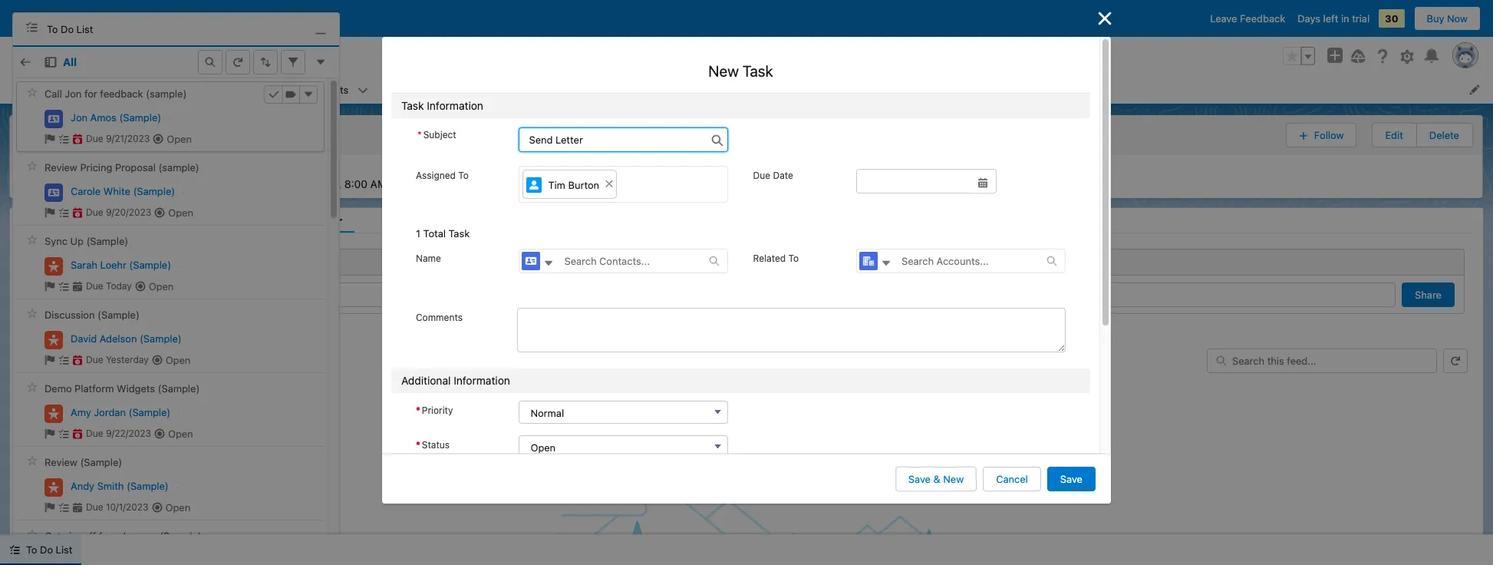 Task type: vqa. For each thing, say whether or not it's contained in the screenshot.
the topmost recycle
no



Task type: describe. For each thing, give the bounding box(es) containing it.
feedback
[[100, 88, 143, 100]]

(sample) down digest
[[86, 235, 128, 248]]

sort by:
[[25, 335, 59, 347]]

today
[[106, 280, 132, 292]]

list for the home link
[[10, 155, 1483, 198]]

contacts
[[307, 83, 349, 96]]

information for task information
[[427, 99, 484, 112]]

comments
[[416, 311, 463, 323]]

9/28/2023, 8:00 am
[[287, 177, 387, 190]]

9:00
[[500, 177, 523, 190]]

meeting
[[31, 214, 77, 228]]

* for open
[[416, 439, 421, 450]]

0 vertical spatial group
[[1284, 47, 1316, 65]]

reports link
[[718, 75, 773, 104]]

buy
[[1428, 12, 1445, 25]]

text error image for amy jordan (sample)
[[72, 428, 83, 439]]

discussion inside event discussion (sample)
[[53, 131, 125, 147]]

due for call jon for feedback (sample)
[[86, 133, 103, 144]]

related link
[[209, 214, 276, 232]]

andy
[[71, 479, 94, 492]]

due 9/21/2023
[[86, 133, 150, 144]]

sync up (sample) element
[[16, 228, 325, 299]]

due left date
[[753, 170, 771, 181]]

1 horizontal spatial task
[[449, 227, 470, 240]]

open inside popup button
[[531, 441, 556, 453]]

david
[[71, 332, 97, 344]]

meeting digest
[[31, 214, 116, 228]]

up
[[70, 235, 84, 248]]

discussion (sample)
[[45, 309, 140, 321]]

andy smith (sample) link
[[71, 479, 169, 493]]

leads
[[159, 83, 187, 96]]

am inside end 9/28/2023, 9:00 am
[[526, 177, 542, 190]]

follow
[[1315, 129, 1345, 141]]

yesterday
[[106, 354, 149, 365]]

save & new button
[[896, 467, 977, 491]]

30
[[1386, 12, 1399, 25]]

text default image inside review (sample) element
[[58, 502, 69, 513]]

text default image inside to do list link
[[25, 20, 38, 33]]

quotes list item
[[793, 75, 865, 104]]

to do list dialog
[[12, 12, 340, 565]]

sync up (sample) link
[[45, 235, 128, 248]]

save & new
[[909, 473, 964, 485]]

open for amy jordan (sample)
[[168, 427, 193, 440]]

(sample) up "smith"
[[80, 456, 122, 469]]

demo platform widgets (sample) element
[[16, 376, 325, 446]]

9/28/2023, inside end 9/28/2023, 9:00 am
[[442, 177, 497, 190]]

left
[[1324, 12, 1339, 25]]

Related To text field
[[893, 250, 1047, 273]]

Name text field
[[555, 250, 710, 273]]

opportunities list item
[[378, 75, 480, 104]]

information for additional information
[[454, 374, 510, 387]]

leads list item
[[150, 75, 216, 104]]

opportunities
[[387, 83, 451, 96]]

open for david adelson (sample)
[[166, 354, 191, 366]]

review for review pricing proposal (sample)
[[45, 162, 77, 174]]

forecasts link
[[560, 75, 624, 104]]

details link
[[137, 214, 200, 232]]

due date
[[753, 170, 794, 181]]

amy jordan (sample)
[[71, 406, 171, 418]]

days
[[1298, 12, 1321, 25]]

white
[[103, 185, 130, 197]]

do inside dialog
[[61, 23, 74, 35]]

list inside dialog
[[76, 23, 93, 35]]

0 vertical spatial jon
[[65, 88, 82, 100]]

total
[[423, 227, 446, 240]]

follow button
[[1286, 123, 1358, 147]]

&
[[934, 473, 941, 485]]

new task
[[709, 62, 774, 80]]

calendar
[[489, 83, 531, 96]]

carole
[[71, 185, 101, 197]]

accounts list item
[[216, 75, 298, 104]]

quotes link
[[793, 75, 845, 104]]

list inside button
[[56, 544, 72, 556]]

date
[[773, 170, 794, 181]]

amy
[[71, 406, 91, 418]]

review (sample) link
[[45, 456, 122, 469]]

text default image inside call jon for feedback (sample) element
[[45, 133, 55, 144]]

open for jon amos (sample)
[[167, 132, 192, 145]]

do inside button
[[40, 544, 53, 556]]

calendar list item
[[480, 75, 560, 104]]

demo platform widgets (sample)
[[45, 383, 200, 395]]

text error image for jon amos (sample)
[[72, 133, 83, 144]]

to do list button
[[0, 534, 82, 565]]

2 horizontal spatial task
[[743, 62, 774, 80]]

1 total task
[[416, 227, 470, 240]]

(sample) inside call jon for feedback (sample) link
[[146, 88, 187, 100]]

review for review (sample)
[[45, 456, 77, 469]]

conference
[[22, 177, 80, 190]]

due today
[[86, 280, 132, 292]]

save for save & new
[[909, 473, 931, 485]]

due 10/1/2023
[[86, 501, 149, 513]]

tim
[[548, 179, 566, 191]]

subject
[[424, 129, 457, 140]]

cancel button
[[984, 467, 1042, 491]]

sync
[[45, 235, 67, 248]]

1 am from the left
[[371, 177, 387, 190]]

call jon for feedback (sample)
[[45, 88, 187, 100]]

open for sarah loehr (sample)
[[149, 280, 174, 292]]

tim burton link
[[523, 170, 617, 199]]

sync up (sample)
[[45, 235, 128, 248]]

accounts link
[[216, 75, 278, 104]]

to inside button
[[26, 544, 37, 556]]

text default image inside the to do list button
[[9, 545, 20, 555]]

signoff
[[64, 530, 96, 542]]

andy smith (sample)
[[71, 479, 169, 492]]

proposal
[[115, 162, 156, 174]]

open for carole white (sample)
[[168, 206, 193, 218]]

contacts list item
[[298, 75, 378, 104]]

8:00
[[345, 177, 368, 190]]

leads link
[[150, 75, 196, 104]]

home
[[113, 83, 141, 96]]

inverse image
[[1096, 9, 1115, 28]]

1 9/28/2023, from the left
[[287, 177, 342, 190]]

accounts
[[225, 83, 268, 96]]

Search this feed... search field
[[1208, 348, 1438, 373]]

sarah loehr (sample) link
[[71, 258, 171, 271]]

for
[[84, 88, 97, 100]]

days left in trial
[[1298, 12, 1370, 25]]

leave feedback link
[[1211, 12, 1286, 25]]

to inside dialog
[[47, 23, 58, 35]]

tim burton
[[548, 179, 600, 191]]



Task type: locate. For each thing, give the bounding box(es) containing it.
jon amos (sample)
[[71, 111, 161, 123]]

open inside discussion (sample) element
[[166, 354, 191, 366]]

from
[[99, 530, 121, 542]]

open up 0890;198204#
[[167, 132, 192, 145]]

(sample) up 9/21/2023
[[119, 111, 161, 123]]

2 text error image from the top
[[72, 355, 83, 365]]

list for 'leave feedback' link
[[104, 75, 1494, 104]]

due down sarah
[[86, 280, 103, 292]]

reports list item
[[718, 75, 793, 104]]

dashboards list item
[[624, 75, 718, 104]]

1 vertical spatial text error image
[[72, 355, 83, 365]]

1 vertical spatial task
[[402, 99, 424, 112]]

edit
[[1386, 129, 1404, 141]]

(sample) down widgets
[[129, 406, 171, 418]]

task information
[[402, 99, 484, 112]]

text default image inside review pricing proposal (sample) element
[[155, 207, 165, 218]]

(sample) inside review pricing proposal (sample) link
[[159, 162, 199, 174]]

0 horizontal spatial related
[[221, 214, 263, 228]]

new inside button
[[944, 473, 964, 485]]

text default image inside all button
[[45, 56, 57, 68]]

2 9/28/2023, from the left
[[442, 177, 497, 190]]

to do list link
[[13, 13, 339, 47]]

0 horizontal spatial 9/28/2023,
[[287, 177, 342, 190]]

additional
[[402, 374, 451, 387]]

text error image for carole white (sample)
[[72, 207, 83, 218]]

smith
[[97, 479, 124, 492]]

open button
[[519, 435, 729, 458]]

list
[[104, 75, 1494, 104], [10, 155, 1483, 198]]

(sample)
[[119, 111, 161, 123], [128, 131, 189, 147], [133, 185, 175, 197], [86, 235, 128, 248], [129, 258, 171, 271], [98, 309, 140, 321], [140, 332, 182, 344], [158, 383, 200, 395], [129, 406, 171, 418], [80, 456, 122, 469], [127, 479, 169, 492], [160, 530, 202, 542]]

delete button
[[1418, 123, 1472, 146]]

accounts image
[[860, 252, 878, 270]]

2 text error image from the top
[[72, 428, 83, 439]]

post
[[38, 255, 62, 268]]

open inside review (sample) element
[[165, 501, 191, 513]]

review pricing proposal (sample) element
[[16, 155, 325, 225]]

due for demo platform widgets (sample)
[[86, 428, 103, 439]]

due for discussion (sample)
[[86, 354, 103, 365]]

to do list inside button
[[26, 544, 72, 556]]

0 vertical spatial text error image
[[72, 133, 83, 144]]

* left status
[[416, 439, 421, 450]]

adelson
[[100, 332, 137, 344]]

9/22/2023
[[106, 428, 151, 439]]

poll link
[[72, 249, 110, 274]]

to do list
[[47, 23, 93, 35], [26, 544, 72, 556]]

details
[[150, 214, 188, 228]]

to do list inside dialog
[[47, 23, 93, 35]]

in
[[1342, 12, 1350, 25]]

2 am from the left
[[526, 177, 542, 190]]

new up reports
[[709, 62, 739, 80]]

forecasts
[[569, 83, 615, 96]]

related
[[221, 214, 263, 228], [753, 253, 786, 264]]

to do list up all
[[47, 23, 93, 35]]

related for related
[[221, 214, 263, 228]]

(sample) inside 'link'
[[129, 406, 171, 418]]

(sample) up 10/1/2023 at the bottom left of page
[[127, 479, 169, 492]]

end
[[442, 164, 459, 175]]

1 vertical spatial do
[[40, 544, 53, 556]]

text error image
[[72, 207, 83, 218], [72, 355, 83, 365]]

am right the 8:00
[[371, 177, 387, 190]]

1
[[416, 227, 421, 240]]

to
[[47, 23, 58, 35], [459, 170, 469, 181], [789, 253, 799, 264], [26, 544, 37, 556]]

open inside demo platform widgets (sample) element
[[168, 427, 193, 440]]

new right &
[[944, 473, 964, 485]]

1 vertical spatial (sample)
[[159, 162, 199, 174]]

1 vertical spatial *
[[416, 404, 421, 416]]

9/21/2023
[[106, 133, 150, 144]]

discussion down 'amos'
[[53, 131, 125, 147]]

home link
[[104, 75, 150, 104]]

open for andy smith (sample)
[[165, 501, 191, 513]]

(sample) up the "proposal"
[[128, 131, 189, 147]]

(sample) right widgets
[[158, 383, 200, 395]]

task up reports
[[743, 62, 774, 80]]

tab list containing post
[[28, 248, 1466, 275]]

due down 'amy'
[[86, 428, 103, 439]]

(sample) down the "proposal"
[[133, 185, 175, 197]]

1 vertical spatial information
[[454, 374, 510, 387]]

normal button
[[519, 401, 729, 424]]

None text field
[[519, 127, 729, 152]]

contacts link
[[298, 75, 358, 104]]

event discussion (sample)
[[53, 120, 189, 147]]

save for save
[[1061, 473, 1083, 485]]

1 horizontal spatial am
[[526, 177, 542, 190]]

discussion (sample) link
[[45, 309, 140, 321]]

* subject
[[418, 129, 457, 140]]

1 horizontal spatial 9/28/2023,
[[442, 177, 497, 190]]

due for review (sample)
[[86, 501, 103, 513]]

1 save from the left
[[909, 473, 931, 485]]

0 horizontal spatial am
[[371, 177, 387, 190]]

david adelson (sample)
[[71, 332, 182, 344]]

amy jordan (sample) link
[[71, 406, 171, 419]]

digest
[[80, 214, 116, 228]]

discussion up david at the left of the page
[[45, 309, 95, 321]]

0 vertical spatial to do list
[[47, 23, 93, 35]]

new
[[709, 62, 739, 80], [944, 473, 964, 485]]

location conference call: 800-555-0890;198204#
[[22, 164, 231, 190]]

opportunities link
[[378, 75, 460, 104]]

dashboards link
[[624, 75, 698, 104]]

review (sample) element
[[16, 450, 325, 520]]

additional information
[[402, 374, 510, 387]]

save left &
[[909, 473, 931, 485]]

2 review from the top
[[45, 456, 77, 469]]

0 vertical spatial *
[[418, 129, 422, 140]]

1 text error image from the top
[[72, 133, 83, 144]]

1 vertical spatial text error image
[[72, 428, 83, 439]]

leave
[[1211, 12, 1238, 25]]

0 vertical spatial review
[[45, 162, 77, 174]]

now
[[1448, 12, 1469, 25]]

text default image
[[25, 20, 38, 33], [45, 133, 55, 144], [155, 207, 165, 218], [1047, 255, 1058, 266], [544, 258, 555, 268], [45, 281, 55, 292], [58, 281, 69, 292], [72, 281, 83, 292], [135, 281, 146, 292], [45, 355, 55, 365], [45, 428, 55, 439], [58, 428, 69, 439], [154, 428, 165, 439], [45, 502, 55, 513], [72, 502, 83, 513], [152, 502, 162, 513]]

jon amos (sample) link
[[71, 111, 161, 124]]

save right cancel
[[1061, 473, 1083, 485]]

task
[[743, 62, 774, 80], [402, 99, 424, 112], [449, 227, 470, 240]]

save inside "button"
[[1061, 473, 1083, 485]]

Comments text field
[[517, 308, 1066, 352]]

9/28/2023, up chatter
[[287, 177, 342, 190]]

open inside call jon for feedback (sample) element
[[167, 132, 192, 145]]

sarah
[[71, 258, 97, 271]]

chatter
[[297, 214, 343, 228]]

1 horizontal spatial save
[[1061, 473, 1083, 485]]

buy now button
[[1414, 6, 1482, 31]]

information up subject
[[427, 99, 484, 112]]

related to
[[753, 253, 799, 264]]

10/1/2023
[[106, 501, 149, 513]]

discussion inside discussion (sample) link
[[45, 309, 95, 321]]

text error image down 'amy'
[[72, 428, 83, 439]]

post link
[[29, 249, 72, 274]]

open down normal
[[531, 441, 556, 453]]

widgets
[[117, 383, 155, 395]]

related up comments text field
[[753, 253, 786, 264]]

task down opportunities
[[402, 99, 424, 112]]

call jon for feedback (sample) element
[[16, 81, 325, 152]]

text error image down event
[[72, 133, 83, 144]]

feedback
[[1241, 12, 1286, 25]]

assigned
[[416, 170, 456, 181]]

0 horizontal spatial list
[[56, 544, 72, 556]]

open down 0890;198204#
[[168, 206, 193, 218]]

0 horizontal spatial do
[[40, 544, 53, 556]]

platform
[[75, 383, 114, 395]]

related down 0890;198204#
[[221, 214, 263, 228]]

due inside discussion (sample) element
[[86, 354, 103, 365]]

due for sync up (sample)
[[86, 280, 103, 292]]

2 vertical spatial *
[[416, 439, 421, 450]]

sort
[[25, 335, 44, 347]]

due inside review pricing proposal (sample) element
[[86, 207, 103, 218]]

leave feedback
[[1211, 12, 1286, 25]]

do up all
[[61, 23, 74, 35]]

to do list down get
[[26, 544, 72, 556]]

text error image down david at the left of the page
[[72, 355, 83, 365]]

1 text error image from the top
[[72, 207, 83, 218]]

0 vertical spatial do
[[61, 23, 74, 35]]

0 horizontal spatial save
[[909, 473, 931, 485]]

(sample) right loehr
[[129, 258, 171, 271]]

2 vertical spatial task
[[449, 227, 470, 240]]

jon left 'amos'
[[71, 111, 88, 123]]

list containing home
[[104, 75, 1494, 104]]

1 horizontal spatial related
[[753, 253, 786, 264]]

due down 'amos'
[[86, 133, 103, 144]]

due down david at the left of the page
[[86, 354, 103, 365]]

jon
[[65, 88, 82, 100], [71, 111, 88, 123]]

quotes
[[802, 83, 836, 96]]

name
[[416, 253, 441, 264]]

due down carole
[[86, 207, 103, 218]]

0 vertical spatial text error image
[[72, 207, 83, 218]]

1 vertical spatial review
[[45, 456, 77, 469]]

list down get
[[56, 544, 72, 556]]

tab list
[[28, 248, 1466, 275]]

1 vertical spatial list
[[10, 155, 1483, 198]]

related for related to
[[753, 253, 786, 264]]

task right the total
[[449, 227, 470, 240]]

1 vertical spatial related
[[753, 253, 786, 264]]

2 save from the left
[[1061, 473, 1083, 485]]

9/28/2023, down the end
[[442, 177, 497, 190]]

am right 9:00
[[526, 177, 542, 190]]

due for review pricing proposal (sample)
[[86, 207, 103, 218]]

text error image for david adelson (sample)
[[72, 355, 83, 365]]

0890;198204#
[[157, 177, 231, 190]]

due 9/22/2023
[[86, 428, 151, 439]]

review up andy
[[45, 456, 77, 469]]

get signoff from leanne (sample)
[[45, 530, 202, 542]]

555-
[[132, 177, 157, 190]]

1 vertical spatial list
[[56, 544, 72, 556]]

delete
[[1430, 129, 1460, 141]]

review (sample)
[[45, 456, 122, 469]]

due yesterday
[[86, 354, 149, 365]]

open right the yesterday
[[166, 354, 191, 366]]

0 vertical spatial list
[[76, 23, 93, 35]]

buy now
[[1428, 12, 1469, 25]]

dashboards
[[633, 83, 689, 96]]

1 review from the top
[[45, 162, 77, 174]]

0 vertical spatial task
[[743, 62, 774, 80]]

1 vertical spatial group
[[1286, 121, 1474, 149]]

(sample) right leanne on the bottom left of page
[[160, 530, 202, 542]]

open right 10/1/2023 at the bottom left of page
[[165, 501, 191, 513]]

due inside review (sample) element
[[86, 501, 103, 513]]

(sample) up adelson
[[98, 309, 140, 321]]

* left priority
[[416, 404, 421, 416]]

1 vertical spatial to do list
[[26, 544, 72, 556]]

due down andy
[[86, 501, 103, 513]]

1 vertical spatial discussion
[[45, 309, 95, 321]]

0 vertical spatial list
[[104, 75, 1494, 104]]

status
[[422, 439, 450, 450]]

1 vertical spatial new
[[944, 473, 964, 485]]

demo
[[45, 383, 72, 395]]

contacts image
[[522, 252, 541, 270]]

information right additional
[[454, 374, 510, 387]]

0 vertical spatial discussion
[[53, 131, 125, 147]]

0 vertical spatial new
[[709, 62, 739, 80]]

0 vertical spatial information
[[427, 99, 484, 112]]

1 horizontal spatial do
[[61, 23, 74, 35]]

* left subject
[[418, 129, 422, 140]]

None text field
[[857, 169, 997, 193]]

all button
[[38, 50, 78, 74]]

normal
[[531, 407, 564, 419]]

1 horizontal spatial list
[[76, 23, 93, 35]]

group containing follow
[[1286, 121, 1474, 149]]

save inside button
[[909, 473, 931, 485]]

due inside call jon for feedback (sample) element
[[86, 133, 103, 144]]

do down get
[[40, 544, 53, 556]]

0 vertical spatial related
[[221, 214, 263, 228]]

discussion (sample) element
[[16, 302, 325, 373]]

due inside sync up (sample) element
[[86, 280, 103, 292]]

1 horizontal spatial new
[[944, 473, 964, 485]]

jon left for
[[65, 88, 82, 100]]

text default image
[[45, 56, 57, 68], [58, 133, 69, 144], [153, 133, 164, 144], [45, 207, 55, 218], [58, 207, 69, 218], [710, 255, 720, 266], [881, 258, 892, 268], [58, 355, 69, 365], [152, 355, 163, 365], [58, 502, 69, 513], [9, 545, 20, 555]]

open inside sync up (sample) element
[[149, 280, 174, 292]]

david adelson (sample) link
[[71, 332, 182, 345]]

due 9/20/2023
[[86, 207, 151, 218]]

text error image
[[72, 133, 83, 144], [72, 428, 83, 439]]

jordan
[[94, 406, 126, 418]]

list up all
[[76, 23, 93, 35]]

list containing conference call: 800-555-0890;198204#
[[10, 155, 1483, 198]]

text error image down carole
[[72, 207, 83, 218]]

* for normal
[[416, 404, 421, 416]]

sales
[[52, 81, 85, 97]]

group
[[1284, 47, 1316, 65], [1286, 121, 1474, 149]]

discussion
[[53, 131, 125, 147], [45, 309, 95, 321]]

0 horizontal spatial new
[[709, 62, 739, 80]]

1 vertical spatial jon
[[71, 111, 88, 123]]

(sample) inside event discussion (sample)
[[128, 131, 189, 147]]

(sample) up the yesterday
[[140, 332, 182, 344]]

end 9/28/2023, 9:00 am
[[442, 164, 542, 190]]

share
[[1416, 288, 1442, 301]]

text default image inside discussion (sample) element
[[45, 355, 55, 365]]

open right today
[[149, 280, 174, 292]]

review up conference
[[45, 162, 77, 174]]

open right 9/22/2023
[[168, 427, 193, 440]]

due inside demo platform widgets (sample) element
[[86, 428, 103, 439]]

800-
[[107, 177, 132, 190]]

0 vertical spatial (sample)
[[146, 88, 187, 100]]

0 horizontal spatial task
[[402, 99, 424, 112]]

open inside review pricing proposal (sample) element
[[168, 206, 193, 218]]

9/20/2023
[[106, 207, 151, 218]]



